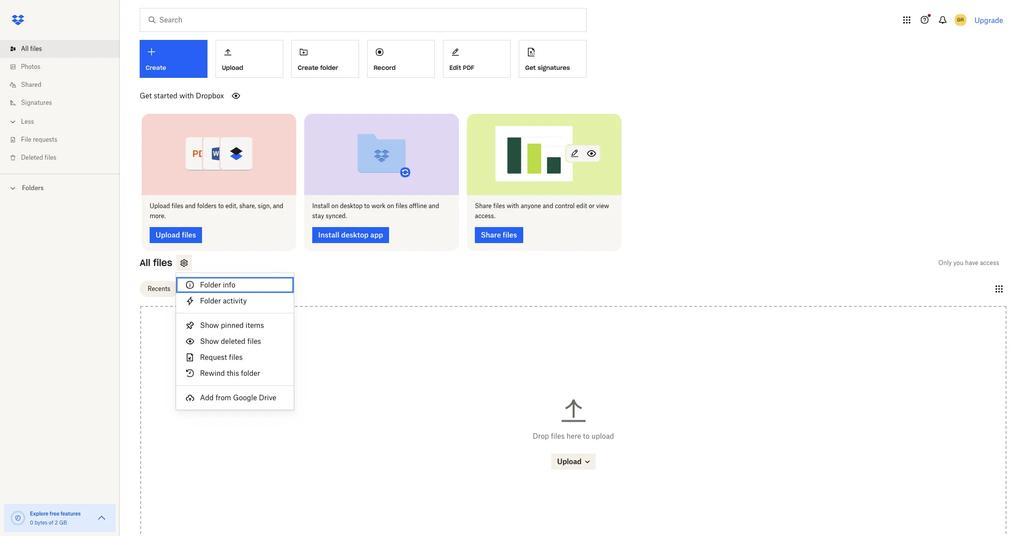 Task type: describe. For each thing, give the bounding box(es) containing it.
share
[[475, 202, 492, 209]]

upgrade
[[975, 16, 1004, 24]]

less
[[21, 118, 34, 125]]

quota usage element
[[10, 510, 26, 526]]

recents button
[[140, 281, 179, 297]]

2 on from the left
[[387, 202, 394, 209]]

with for started
[[180, 91, 194, 100]]

create
[[298, 64, 319, 71]]

signatures link
[[8, 94, 120, 112]]

get for get signatures
[[526, 64, 536, 71]]

get for get started with dropbox
[[140, 91, 152, 100]]

pdf
[[463, 64, 475, 71]]

files inside list item
[[30, 45, 42, 52]]

stay
[[312, 212, 324, 219]]

record
[[374, 64, 396, 71]]

1 vertical spatial all files
[[140, 257, 172, 268]]

folder inside menu item
[[241, 369, 260, 377]]

upload
[[592, 432, 614, 440]]

activity
[[223, 297, 247, 305]]

started
[[154, 91, 178, 100]]

here
[[567, 432, 581, 440]]

have
[[966, 259, 979, 266]]

starred
[[190, 285, 212, 293]]

dropbox image
[[8, 10, 28, 30]]

deleted
[[221, 337, 246, 345]]

all inside list item
[[21, 45, 29, 52]]

files right deleted
[[45, 154, 56, 161]]

signatures
[[21, 99, 52, 106]]

get signatures
[[526, 64, 570, 71]]

edit
[[450, 64, 461, 71]]

folder activity menu item
[[176, 293, 294, 309]]

install
[[312, 202, 330, 209]]

free
[[50, 511, 59, 517]]

deleted files
[[21, 154, 56, 161]]

dropbox
[[196, 91, 224, 100]]

signatures
[[538, 64, 570, 71]]

show deleted files menu item
[[176, 333, 294, 349]]

more.
[[150, 212, 166, 219]]

less image
[[8, 117, 18, 127]]

install on desktop to work on files offline and stay synced.
[[312, 202, 440, 219]]

drive
[[259, 393, 276, 402]]

drop files here to upload
[[533, 432, 614, 440]]

folders
[[22, 184, 44, 192]]

request files
[[200, 353, 243, 361]]

folder activity
[[200, 297, 247, 305]]

share files with anyone and control edit or view access.
[[475, 202, 610, 219]]

show pinned items menu item
[[176, 317, 294, 333]]

add from google drive
[[200, 393, 276, 402]]

google
[[233, 393, 257, 402]]

file requests link
[[8, 131, 120, 149]]

2 and from the left
[[273, 202, 284, 209]]

you
[[954, 259, 964, 266]]

show for show pinned items
[[200, 321, 219, 329]]

photos link
[[8, 58, 120, 76]]

anyone
[[521, 202, 541, 209]]

this
[[227, 369, 239, 377]]

list containing all files
[[0, 34, 120, 174]]

folder info menu item
[[176, 277, 294, 293]]

get signatures button
[[519, 40, 587, 78]]

files inside menu item
[[229, 353, 243, 361]]

of
[[49, 520, 53, 526]]

rewind
[[200, 369, 225, 377]]

get started with dropbox
[[140, 91, 224, 100]]

rewind this folder
[[200, 369, 260, 377]]

1 on from the left
[[332, 202, 339, 209]]

recents
[[148, 285, 171, 293]]

desktop
[[340, 202, 363, 209]]

only you have access
[[939, 259, 1000, 266]]

explore free features 0 bytes of 2 gb
[[30, 511, 81, 526]]

upload files and folders to edit, share, sign, and more.
[[150, 202, 284, 219]]

shared link
[[8, 76, 120, 94]]

access.
[[475, 212, 496, 219]]

files inside upload files and folders to edit, share, sign, and more.
[[172, 202, 183, 209]]

share,
[[239, 202, 256, 209]]

file requests
[[21, 136, 57, 143]]



Task type: locate. For each thing, give the bounding box(es) containing it.
with right the started
[[180, 91, 194, 100]]

1 vertical spatial get
[[140, 91, 152, 100]]

1 vertical spatial with
[[507, 202, 519, 209]]

0 vertical spatial with
[[180, 91, 194, 100]]

show for show deleted files
[[200, 337, 219, 345]]

with
[[180, 91, 194, 100], [507, 202, 519, 209]]

1 horizontal spatial on
[[387, 202, 394, 209]]

on right work
[[387, 202, 394, 209]]

photos
[[21, 63, 40, 70]]

shared
[[21, 81, 41, 88]]

1 horizontal spatial to
[[364, 202, 370, 209]]

folder for folder activity
[[200, 297, 221, 305]]

to left edit,
[[218, 202, 224, 209]]

folder left 'info'
[[200, 281, 221, 289]]

folder inside menu item
[[200, 297, 221, 305]]

files left the here
[[551, 432, 565, 440]]

get inside button
[[526, 64, 536, 71]]

bytes
[[35, 520, 47, 526]]

2 show from the top
[[200, 337, 219, 345]]

all files up recents
[[140, 257, 172, 268]]

info
[[223, 281, 236, 289]]

2 folder from the top
[[200, 297, 221, 305]]

folder info
[[200, 281, 236, 289]]

to inside upload files and folders to edit, share, sign, and more.
[[218, 202, 224, 209]]

edit pdf button
[[443, 40, 511, 78]]

0 vertical spatial folder
[[320, 64, 338, 71]]

to for drop files here to upload
[[583, 432, 590, 440]]

create folder button
[[292, 40, 359, 78]]

0 horizontal spatial get
[[140, 91, 152, 100]]

and right the 'offline'
[[429, 202, 440, 209]]

0 vertical spatial all files
[[21, 45, 42, 52]]

access
[[981, 259, 1000, 266]]

0 vertical spatial get
[[526, 64, 536, 71]]

files down items
[[248, 337, 261, 345]]

drop
[[533, 432, 549, 440]]

0 horizontal spatial with
[[180, 91, 194, 100]]

get left 'signatures'
[[526, 64, 536, 71]]

1 vertical spatial folder
[[200, 297, 221, 305]]

to
[[218, 202, 224, 209], [364, 202, 370, 209], [583, 432, 590, 440]]

folder inside menu item
[[200, 281, 221, 289]]

request files menu item
[[176, 349, 294, 365]]

all files up photos
[[21, 45, 42, 52]]

and right sign,
[[273, 202, 284, 209]]

show
[[200, 321, 219, 329], [200, 337, 219, 345]]

items
[[246, 321, 264, 329]]

to for install on desktop to work on files offline and stay synced.
[[364, 202, 370, 209]]

all up recents
[[140, 257, 150, 268]]

and inside install on desktop to work on files offline and stay synced.
[[429, 202, 440, 209]]

files inside install on desktop to work on files offline and stay synced.
[[396, 202, 408, 209]]

files
[[30, 45, 42, 52], [45, 154, 56, 161], [172, 202, 183, 209], [396, 202, 408, 209], [494, 202, 505, 209], [153, 257, 172, 268], [248, 337, 261, 345], [229, 353, 243, 361], [551, 432, 565, 440]]

files down show deleted files menu item
[[229, 353, 243, 361]]

and left folders
[[185, 202, 196, 209]]

files inside menu item
[[248, 337, 261, 345]]

work
[[372, 202, 386, 209]]

2
[[55, 520, 58, 526]]

get left the started
[[140, 91, 152, 100]]

0 horizontal spatial folder
[[241, 369, 260, 377]]

1 vertical spatial folder
[[241, 369, 260, 377]]

get
[[526, 64, 536, 71], [140, 91, 152, 100]]

1 horizontal spatial get
[[526, 64, 536, 71]]

2 horizontal spatial to
[[583, 432, 590, 440]]

1 vertical spatial show
[[200, 337, 219, 345]]

and inside share files with anyone and control edit or view access.
[[543, 202, 554, 209]]

files left folder settings icon
[[153, 257, 172, 268]]

upload
[[150, 202, 170, 209]]

starred button
[[183, 281, 220, 297]]

deleted
[[21, 154, 43, 161]]

and
[[185, 202, 196, 209], [273, 202, 284, 209], [429, 202, 440, 209], [543, 202, 554, 209]]

folder
[[200, 281, 221, 289], [200, 297, 221, 305]]

edit
[[577, 202, 588, 209]]

all up photos
[[21, 45, 29, 52]]

list
[[0, 34, 120, 174]]

control
[[555, 202, 575, 209]]

1 horizontal spatial folder
[[320, 64, 338, 71]]

from
[[216, 393, 231, 402]]

0 horizontal spatial on
[[332, 202, 339, 209]]

files right upload
[[172, 202, 183, 209]]

offline
[[409, 202, 427, 209]]

add from google drive menu item
[[176, 390, 294, 406]]

edit,
[[226, 202, 238, 209]]

0 horizontal spatial to
[[218, 202, 224, 209]]

all files link
[[8, 40, 120, 58]]

features
[[61, 511, 81, 517]]

or
[[589, 202, 595, 209]]

to inside install on desktop to work on files offline and stay synced.
[[364, 202, 370, 209]]

upgrade link
[[975, 16, 1004, 24]]

4 and from the left
[[543, 202, 554, 209]]

files left the 'offline'
[[396, 202, 408, 209]]

sign,
[[258, 202, 271, 209]]

0 vertical spatial show
[[200, 321, 219, 329]]

edit pdf
[[450, 64, 475, 71]]

with inside share files with anyone and control edit or view access.
[[507, 202, 519, 209]]

1 and from the left
[[185, 202, 196, 209]]

show pinned items
[[200, 321, 264, 329]]

1 horizontal spatial all files
[[140, 257, 172, 268]]

all files inside list item
[[21, 45, 42, 52]]

0 vertical spatial folder
[[200, 281, 221, 289]]

0 horizontal spatial all
[[21, 45, 29, 52]]

explore
[[30, 511, 49, 517]]

requests
[[33, 136, 57, 143]]

view
[[597, 202, 610, 209]]

request
[[200, 353, 227, 361]]

record button
[[367, 40, 435, 78]]

0 vertical spatial all
[[21, 45, 29, 52]]

folder down starred
[[200, 297, 221, 305]]

files inside share files with anyone and control edit or view access.
[[494, 202, 505, 209]]

gb
[[59, 520, 67, 526]]

1 horizontal spatial all
[[140, 257, 150, 268]]

1 show from the top
[[200, 321, 219, 329]]

pinned
[[221, 321, 244, 329]]

1 folder from the top
[[200, 281, 221, 289]]

rewind this folder menu item
[[176, 365, 294, 381]]

0 horizontal spatial all files
[[21, 45, 42, 52]]

to right the here
[[583, 432, 590, 440]]

folder inside 'button'
[[320, 64, 338, 71]]

with left the anyone on the top of page
[[507, 202, 519, 209]]

0
[[30, 520, 33, 526]]

on
[[332, 202, 339, 209], [387, 202, 394, 209]]

files up photos
[[30, 45, 42, 52]]

files right 'share'
[[494, 202, 505, 209]]

deleted files link
[[8, 149, 120, 167]]

file
[[21, 136, 31, 143]]

1 vertical spatial all
[[140, 257, 150, 268]]

1 horizontal spatial with
[[507, 202, 519, 209]]

folder
[[320, 64, 338, 71], [241, 369, 260, 377]]

all
[[21, 45, 29, 52], [140, 257, 150, 268]]

folders button
[[0, 180, 120, 195]]

only
[[939, 259, 952, 266]]

show up request
[[200, 337, 219, 345]]

3 and from the left
[[429, 202, 440, 209]]

folder right this
[[241, 369, 260, 377]]

add
[[200, 393, 214, 402]]

synced.
[[326, 212, 347, 219]]

folders
[[197, 202, 217, 209]]

all files list item
[[0, 40, 120, 58]]

and left control
[[543, 202, 554, 209]]

show left pinned at bottom left
[[200, 321, 219, 329]]

folder for folder info
[[200, 281, 221, 289]]

show deleted files
[[200, 337, 261, 345]]

folder settings image
[[178, 257, 190, 269]]

folder right create at the top left of the page
[[320, 64, 338, 71]]

on up synced.
[[332, 202, 339, 209]]

all files
[[21, 45, 42, 52], [140, 257, 172, 268]]

to left work
[[364, 202, 370, 209]]

with for files
[[507, 202, 519, 209]]

create folder
[[298, 64, 338, 71]]



Task type: vqa. For each thing, say whether or not it's contained in the screenshot.
list item
no



